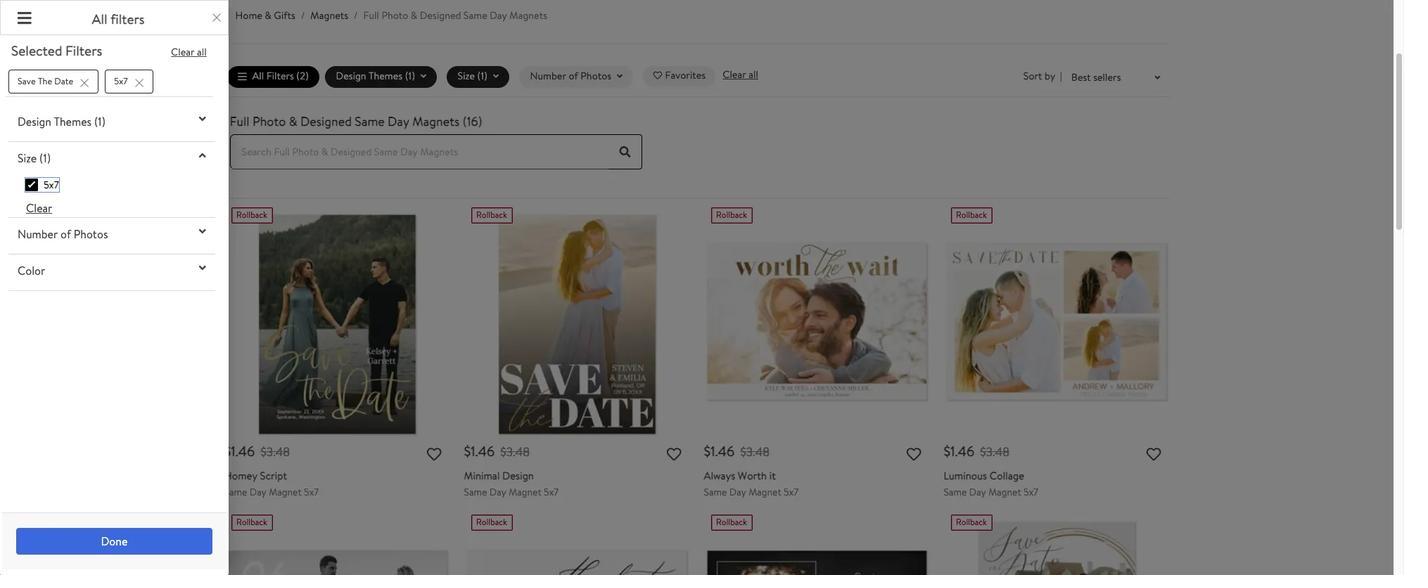 Task type: vqa. For each thing, say whether or not it's contained in the screenshot.
the topmost size button
no



Task type: locate. For each thing, give the bounding box(es) containing it.
0 vertical spatial design
[[336, 69, 366, 83]]

designed for full photo & designed same day magnets
[[420, 8, 461, 23]]

0 vertical spatial clear all link
[[171, 45, 207, 59]]

1 horizontal spatial themes
[[369, 69, 403, 83]]

0 horizontal spatial photos
[[74, 226, 108, 242]]

1 horizontal spatial number
[[530, 69, 567, 83]]

1 vertical spatial design themes (1)
[[18, 114, 106, 129]]

1 vertical spatial photo
[[253, 112, 286, 130]]

design themes (1)
[[336, 69, 415, 83], [18, 114, 106, 129]]

size (1) for size's angle down image
[[458, 69, 488, 83]]

full
[[364, 8, 379, 23], [230, 112, 250, 130]]

5x7 inside minimal design same day magnet 5x7
[[544, 485, 559, 500]]

home & gifts link
[[235, 8, 296, 23]]

0 horizontal spatial designed
[[301, 112, 352, 130]]

2 46 from the left
[[479, 442, 495, 461]]

day inside homey script same day magnet 5x7
[[250, 485, 267, 500]]

1 vertical spatial all
[[252, 69, 264, 83]]

5x7 inside homey script same day magnet 5x7
[[304, 485, 319, 500]]

filters for selected
[[65, 42, 102, 60]]

0 vertical spatial photos
[[581, 69, 612, 83]]

46 up luminous
[[959, 442, 975, 461]]

angle down image for size
[[493, 72, 499, 81]]

design
[[336, 69, 366, 83], [18, 114, 51, 129], [503, 469, 534, 484]]

1 $ from the left
[[224, 442, 231, 461]]

.
[[236, 442, 238, 461], [476, 442, 479, 461], [716, 442, 719, 461], [956, 442, 959, 461]]

2 magnet from the left
[[509, 485, 542, 500]]

1 vertical spatial designed
[[301, 112, 352, 130]]

filters up close image
[[65, 42, 102, 60]]

all for all filters (2)
[[252, 69, 264, 83]]

photo down all filters (2)
[[253, 112, 286, 130]]

angle down image inside the 'best sellers' button
[[1155, 74, 1161, 83]]

sort by |
[[1024, 69, 1063, 83]]

color button
[[8, 257, 215, 284]]

1 horizontal spatial clear
[[171, 45, 195, 59]]

1 horizontal spatial design
[[336, 69, 366, 83]]

$ 1 . 46 $3.48 up worth
[[704, 442, 770, 461]]

5x7
[[114, 74, 128, 87], [44, 178, 59, 192], [304, 485, 319, 500], [544, 485, 559, 500], [784, 485, 799, 500], [1024, 485, 1039, 500]]

homey script same day magnet 5x7
[[224, 469, 319, 500]]

photo
[[382, 8, 409, 23], [253, 112, 286, 130]]

3 . from the left
[[716, 442, 719, 461]]

size (1) up (16)
[[458, 69, 488, 83]]

all left filters
[[92, 10, 107, 28]]

filters
[[65, 42, 102, 60], [267, 69, 294, 83]]

0 horizontal spatial clear all link
[[171, 45, 207, 59]]

size for "angle up" image
[[18, 150, 37, 166]]

$ for minimal design
[[464, 442, 471, 461]]

1 horizontal spatial &
[[289, 112, 297, 130]]

(2)
[[297, 69, 309, 83]]

0 horizontal spatial of
[[61, 226, 71, 242]]

$ 1 . 46 $3.48 for homey
[[224, 442, 290, 461]]

2 horizontal spatial &
[[411, 8, 418, 23]]

all left "(2)"
[[252, 69, 264, 83]]

of
[[569, 69, 579, 83], [61, 226, 71, 242]]

0 vertical spatial all
[[197, 45, 207, 59]]

0 horizontal spatial clear
[[26, 200, 52, 216]]

(1) up "full photo & designed same day magnets (16)"
[[405, 69, 415, 83]]

$ up always
[[704, 442, 711, 461]]

. for homey
[[236, 442, 238, 461]]

rollback
[[236, 209, 268, 221], [476, 209, 508, 221], [716, 209, 748, 221], [957, 209, 988, 221], [236, 517, 268, 529], [476, 517, 508, 529], [716, 517, 748, 529], [957, 517, 988, 529]]

$ 1 . 46 $3.48 up homey
[[224, 442, 290, 461]]

(1) up (16)
[[478, 69, 488, 83]]

same inside luminous collage same day magnet 5x7
[[944, 485, 967, 500]]

1 vertical spatial design
[[18, 114, 51, 129]]

magnet inside luminous collage same day magnet 5x7
[[989, 485, 1022, 500]]

(1)
[[405, 69, 415, 83], [478, 69, 488, 83], [94, 114, 106, 129], [39, 150, 51, 166]]

&
[[265, 8, 272, 23], [411, 8, 418, 23], [289, 112, 297, 130]]

magnet inside homey script same day magnet 5x7
[[269, 485, 302, 500]]

46 up always
[[719, 442, 735, 461]]

favorite this design image
[[667, 449, 682, 463], [907, 449, 922, 463], [1147, 449, 1162, 463]]

design down save on the top left of the page
[[18, 114, 51, 129]]

design themes (1) down date
[[18, 114, 106, 129]]

2 rollback link from the left
[[464, 515, 690, 576]]

magnet inside always worth it same day magnet 5x7
[[749, 485, 782, 500]]

1 up always
[[711, 442, 716, 461]]

0 horizontal spatial photo
[[253, 112, 286, 130]]

46 for homey
[[238, 442, 255, 461]]

size (1) up 5x7 'link'
[[18, 150, 51, 166]]

1 vertical spatial size
[[18, 150, 37, 166]]

magnet inside minimal design same day magnet 5x7
[[509, 485, 542, 500]]

home & gifts
[[235, 8, 296, 23]]

1 $ 1 . 46 $3.48 from the left
[[224, 442, 290, 461]]

1 vertical spatial number
[[18, 226, 58, 242]]

1 vertical spatial all
[[749, 67, 759, 81]]

clear all for the bottommost "clear all" link
[[723, 67, 759, 81]]

clear all link
[[171, 45, 207, 59], [723, 67, 759, 83]]

. up minimal
[[476, 442, 479, 461]]

number of photos
[[530, 69, 612, 83], [18, 226, 108, 242]]

2 1 from the left
[[471, 442, 476, 461]]

0 vertical spatial clear
[[171, 45, 195, 59]]

1 vertical spatial clear all link
[[723, 67, 759, 83]]

1 horizontal spatial clear all link
[[723, 67, 759, 83]]

sellers
[[1094, 70, 1122, 84]]

clear
[[171, 45, 195, 59], [723, 67, 747, 81], [26, 200, 52, 216]]

0 horizontal spatial number
[[18, 226, 58, 242]]

by
[[1045, 69, 1056, 83]]

themes down close image
[[54, 114, 92, 129]]

1 $3.48 from the left
[[261, 444, 290, 461]]

1 horizontal spatial size (1)
[[458, 69, 488, 83]]

size for size's angle down image
[[458, 69, 475, 83]]

gifts
[[274, 8, 296, 23]]

clear inside button
[[26, 200, 52, 216]]

all
[[92, 10, 107, 28], [252, 69, 264, 83]]

1 up minimal
[[471, 442, 476, 461]]

2 vertical spatial clear
[[26, 200, 52, 216]]

0 horizontal spatial size (1)
[[18, 150, 51, 166]]

day
[[490, 8, 507, 23], [388, 112, 410, 130], [250, 485, 267, 500], [490, 485, 507, 500], [730, 485, 747, 500], [970, 485, 987, 500]]

$
[[224, 442, 231, 461], [464, 442, 471, 461], [704, 442, 711, 461], [944, 442, 951, 461]]

0 horizontal spatial design
[[18, 114, 51, 129]]

0 horizontal spatial all
[[92, 10, 107, 28]]

1 horizontal spatial designed
[[420, 8, 461, 23]]

2 horizontal spatial clear
[[723, 67, 747, 81]]

1 horizontal spatial filters
[[267, 69, 294, 83]]

worth
[[738, 469, 767, 484]]

$ up luminous
[[944, 442, 951, 461]]

1 vertical spatial number of photos
[[18, 226, 108, 242]]

$3.48 for design
[[501, 444, 530, 461]]

5x7 link
[[25, 178, 59, 192]]

3 $3.48 from the left
[[741, 444, 770, 461]]

1 horizontal spatial clear all
[[723, 67, 759, 81]]

0 horizontal spatial all
[[197, 45, 207, 59]]

1 46 from the left
[[238, 442, 255, 461]]

2 $ from the left
[[464, 442, 471, 461]]

2 horizontal spatial magnets
[[510, 8, 548, 23]]

$ for always worth it
[[704, 442, 711, 461]]

0 vertical spatial clear all
[[171, 45, 207, 59]]

0 vertical spatial full
[[364, 8, 379, 23]]

1 1 from the left
[[231, 442, 236, 461]]

0 horizontal spatial number of photos
[[18, 226, 108, 242]]

0 vertical spatial all
[[92, 10, 107, 28]]

1 horizontal spatial of
[[569, 69, 579, 83]]

0 horizontal spatial size
[[18, 150, 37, 166]]

1 horizontal spatial photo
[[382, 8, 409, 23]]

magnet for homey script
[[269, 485, 302, 500]]

1 horizontal spatial design themes (1)
[[336, 69, 415, 83]]

angle down image
[[493, 72, 499, 81], [1155, 74, 1161, 83], [199, 262, 206, 273]]

design right minimal
[[503, 469, 534, 484]]

46 up homey
[[238, 442, 255, 461]]

luminous collage same day magnet 5x7
[[944, 469, 1039, 500]]

magnets for full photo & designed same day magnets (16)
[[413, 112, 460, 130]]

0 horizontal spatial themes
[[54, 114, 92, 129]]

2 horizontal spatial design
[[503, 469, 534, 484]]

size
[[458, 69, 475, 83], [18, 150, 37, 166]]

4 $ 1 . 46 $3.48 from the left
[[944, 442, 1010, 461]]

it
[[770, 469, 776, 484]]

5x7 button
[[105, 70, 153, 93]]

2 $ 1 . 46 $3.48 from the left
[[464, 442, 530, 461]]

photo right 'magnets' link
[[382, 8, 409, 23]]

designed for full photo & designed same day magnets (16)
[[301, 112, 352, 130]]

$3.48 up collage
[[981, 444, 1010, 461]]

1 rollback link from the left
[[224, 515, 450, 576]]

. up always
[[716, 442, 719, 461]]

0 horizontal spatial filters
[[65, 42, 102, 60]]

$ up homey
[[224, 442, 231, 461]]

filters left "(2)"
[[267, 69, 294, 83]]

all
[[197, 45, 207, 59], [749, 67, 759, 81]]

$3.48 up minimal design same day magnet 5x7
[[501, 444, 530, 461]]

4 . from the left
[[956, 442, 959, 461]]

3 $ 1 . 46 $3.48 from the left
[[704, 442, 770, 461]]

save the date button
[[8, 70, 99, 93]]

46
[[238, 442, 255, 461], [479, 442, 495, 461], [719, 442, 735, 461], [959, 442, 975, 461]]

. for always
[[716, 442, 719, 461]]

3 1 from the left
[[711, 442, 716, 461]]

1 horizontal spatial favorite this design image
[[907, 449, 922, 463]]

1 horizontal spatial size
[[458, 69, 475, 83]]

3 $ from the left
[[704, 442, 711, 461]]

themes
[[369, 69, 403, 83], [54, 114, 92, 129]]

clear button
[[25, 199, 53, 217]]

1 horizontal spatial magnets
[[413, 112, 460, 130]]

$ for homey script
[[224, 442, 231, 461]]

46 for luminous
[[959, 442, 975, 461]]

photo for full photo & designed same day magnets (16)
[[253, 112, 286, 130]]

4 $3.48 from the left
[[981, 444, 1010, 461]]

4 1 from the left
[[951, 442, 956, 461]]

3 46 from the left
[[719, 442, 735, 461]]

0 vertical spatial size
[[458, 69, 475, 83]]

2 horizontal spatial angle down image
[[1155, 74, 1161, 83]]

3 rollback link from the left
[[704, 515, 930, 576]]

Search Full Photo & Designed Same Day Magnets search field
[[230, 135, 609, 170]]

4 46 from the left
[[959, 442, 975, 461]]

1 for always worth it
[[711, 442, 716, 461]]

1 vertical spatial full
[[230, 112, 250, 130]]

rollback link
[[224, 515, 450, 576], [464, 515, 690, 576], [704, 515, 930, 576], [944, 515, 1170, 576]]

day inside luminous collage same day magnet 5x7
[[970, 485, 987, 500]]

0 horizontal spatial full
[[230, 112, 250, 130]]

$ 1 . 46 $3.48
[[224, 442, 290, 461], [464, 442, 530, 461], [704, 442, 770, 461], [944, 442, 1010, 461]]

0 horizontal spatial design themes (1)
[[18, 114, 106, 129]]

themes up "full photo & designed same day magnets (16)"
[[369, 69, 403, 83]]

2 horizontal spatial favorite this design image
[[1147, 449, 1162, 463]]

design up "full photo & designed same day magnets (16)"
[[336, 69, 366, 83]]

$ 1 . 46 $3.48 up minimal
[[464, 442, 530, 461]]

photos left "heart" icon
[[581, 69, 612, 83]]

1 horizontal spatial full
[[364, 8, 379, 23]]

save
[[18, 74, 36, 87]]

3 magnet from the left
[[749, 485, 782, 500]]

favorite this design image for always worth it
[[907, 449, 922, 463]]

design themes (1) up "full photo & designed same day magnets (16)"
[[336, 69, 415, 83]]

$3.48 up script
[[261, 444, 290, 461]]

all filters (2)
[[252, 69, 309, 83]]

filters
[[111, 10, 145, 28]]

1 magnet from the left
[[269, 485, 302, 500]]

$ up minimal
[[464, 442, 471, 461]]

46 up minimal
[[479, 442, 495, 461]]

0 horizontal spatial clear all
[[171, 45, 207, 59]]

all filters
[[92, 10, 145, 28]]

$3.48
[[261, 444, 290, 461], [501, 444, 530, 461], [741, 444, 770, 461], [981, 444, 1010, 461]]

1 horizontal spatial angle down image
[[493, 72, 499, 81]]

4 $ from the left
[[944, 442, 951, 461]]

1 vertical spatial clear
[[723, 67, 747, 81]]

. up luminous
[[956, 442, 959, 461]]

heart image
[[654, 72, 663, 81]]

0 vertical spatial photo
[[382, 8, 409, 23]]

same
[[464, 8, 488, 23], [355, 112, 385, 130], [224, 485, 247, 500], [464, 485, 487, 500], [704, 485, 727, 500], [944, 485, 967, 500]]

size up 5x7 'link'
[[18, 150, 37, 166]]

1 horizontal spatial number of photos
[[530, 69, 612, 83]]

photos down clear menu
[[74, 226, 108, 242]]

0 vertical spatial size (1)
[[458, 69, 488, 83]]

1 vertical spatial of
[[61, 226, 71, 242]]

script
[[260, 469, 287, 484]]

0 vertical spatial designed
[[420, 8, 461, 23]]

& for full photo & designed same day magnets
[[411, 8, 418, 23]]

46 for minimal
[[479, 442, 495, 461]]

size (1)
[[458, 69, 488, 83], [18, 150, 51, 166]]

2 vertical spatial design
[[503, 469, 534, 484]]

3 favorite this design image from the left
[[1147, 449, 1162, 463]]

$3.48 up worth
[[741, 444, 770, 461]]

1 favorite this design image from the left
[[667, 449, 682, 463]]

best sellers
[[1072, 70, 1122, 84]]

save the date
[[18, 74, 73, 87]]

magnets
[[311, 8, 348, 23], [510, 8, 548, 23], [413, 112, 460, 130]]

full for full photo & designed same day magnets
[[364, 8, 379, 23]]

0 vertical spatial themes
[[369, 69, 403, 83]]

1 up luminous
[[951, 442, 956, 461]]

same inside homey script same day magnet 5x7
[[224, 485, 247, 500]]

1 horizontal spatial all
[[252, 69, 264, 83]]

2 . from the left
[[476, 442, 479, 461]]

0 vertical spatial of
[[569, 69, 579, 83]]

5x7 inside luminous collage same day magnet 5x7
[[1024, 485, 1039, 500]]

size up (16)
[[458, 69, 475, 83]]

1
[[231, 442, 236, 461], [471, 442, 476, 461], [711, 442, 716, 461], [951, 442, 956, 461]]

1 for minimal design
[[471, 442, 476, 461]]

magnet
[[269, 485, 302, 500], [509, 485, 542, 500], [749, 485, 782, 500], [989, 485, 1022, 500]]

0 vertical spatial design themes (1)
[[336, 69, 415, 83]]

4 magnet from the left
[[989, 485, 1022, 500]]

1 vertical spatial clear all
[[723, 67, 759, 81]]

1 vertical spatial filters
[[267, 69, 294, 83]]

2 $3.48 from the left
[[501, 444, 530, 461]]

angle down image inside color button
[[199, 262, 206, 273]]

day inside minimal design same day magnet 5x7
[[490, 485, 507, 500]]

0 horizontal spatial angle down image
[[199, 262, 206, 273]]

1 vertical spatial size (1)
[[18, 150, 51, 166]]

designed
[[420, 8, 461, 23], [301, 112, 352, 130]]

1 . from the left
[[236, 442, 238, 461]]

photos
[[581, 69, 612, 83], [74, 226, 108, 242]]

1 up homey
[[231, 442, 236, 461]]

0 horizontal spatial favorite this design image
[[667, 449, 682, 463]]

clear all
[[171, 45, 207, 59], [723, 67, 759, 81]]

$ 1 . 46 $3.48 up luminous
[[944, 442, 1010, 461]]

. up homey
[[236, 442, 238, 461]]

2 favorite this design image from the left
[[907, 449, 922, 463]]

0 vertical spatial filters
[[65, 42, 102, 60]]

magnets link
[[311, 8, 348, 23]]

bars image
[[18, 11, 31, 26]]

number
[[530, 69, 567, 83], [18, 226, 58, 242]]

angle down image
[[421, 72, 427, 81], [617, 72, 623, 81], [199, 113, 206, 124], [199, 226, 206, 237]]



Task type: describe. For each thing, give the bounding box(es) containing it.
(16)
[[463, 112, 483, 130]]

1 vertical spatial photos
[[74, 226, 108, 242]]

selected
[[11, 42, 62, 60]]

5x7 inside clear menu
[[44, 178, 59, 192]]

minimal
[[464, 469, 500, 484]]

best
[[1072, 70, 1092, 84]]

size (1) for "angle up" image
[[18, 150, 51, 166]]

angle down image for color
[[199, 262, 206, 273]]

. for luminous
[[956, 442, 959, 461]]

home
[[235, 8, 262, 23]]

full photo & designed same day magnets
[[364, 8, 548, 23]]

clear menu
[[8, 178, 215, 217]]

photo for full photo & designed same day magnets
[[382, 8, 409, 23]]

$3.48 for worth
[[741, 444, 770, 461]]

day inside always worth it same day magnet 5x7
[[730, 485, 747, 500]]

0 vertical spatial number of photos
[[530, 69, 612, 83]]

$ for luminous collage
[[944, 442, 951, 461]]

clear all for "clear all" link to the left
[[171, 45, 207, 59]]

design inside minimal design same day magnet 5x7
[[503, 469, 534, 484]]

luminous
[[944, 469, 988, 484]]

0 horizontal spatial magnets
[[311, 8, 348, 23]]

selected filters
[[11, 42, 102, 60]]

favorite this design image
[[427, 449, 442, 463]]

$3.48 for collage
[[981, 444, 1010, 461]]

angle down image for best sellers
[[1155, 74, 1161, 83]]

same inside always worth it same day magnet 5x7
[[704, 485, 727, 500]]

close image
[[128, 77, 150, 89]]

5x7 inside button
[[114, 74, 128, 87]]

0 horizontal spatial &
[[265, 8, 272, 23]]

full for full photo & designed same day magnets (16)
[[230, 112, 250, 130]]

angle up image
[[199, 150, 206, 161]]

done
[[101, 534, 128, 550]]

clear for the bottommost "clear all" link
[[723, 67, 747, 81]]

& for full photo & designed same day magnets (16)
[[289, 112, 297, 130]]

magnet for luminous collage
[[989, 485, 1022, 500]]

$ 1 . 46 $3.48 for always
[[704, 442, 770, 461]]

magnet for minimal design
[[509, 485, 542, 500]]

$ 1 . 46 $3.48 for luminous
[[944, 442, 1010, 461]]

1 horizontal spatial photos
[[581, 69, 612, 83]]

4 rollback link from the left
[[944, 515, 1170, 576]]

1 vertical spatial themes
[[54, 114, 92, 129]]

magnets for full photo & designed same day magnets
[[510, 8, 548, 23]]

favorite this design image for luminous collage
[[1147, 449, 1162, 463]]

(1) down close image
[[94, 114, 106, 129]]

sort
[[1024, 69, 1043, 83]]

sort-select element
[[1024, 69, 1063, 84]]

clear for "clear all" link to the left
[[171, 45, 195, 59]]

0 vertical spatial number
[[530, 69, 567, 83]]

all for all filters
[[92, 10, 107, 28]]

1 horizontal spatial all
[[749, 67, 759, 81]]

1 for luminous collage
[[951, 442, 956, 461]]

date
[[54, 74, 73, 87]]

best sellers button
[[1063, 63, 1170, 90]]

favorites
[[665, 69, 706, 83]]

homey
[[224, 469, 258, 484]]

the
[[38, 74, 52, 87]]

(1) up 5x7 'link'
[[39, 150, 51, 166]]

|
[[1061, 69, 1063, 83]]

46 for always
[[719, 442, 735, 461]]

color
[[18, 263, 45, 278]]

$ 1 . 46 $3.48 for minimal
[[464, 442, 530, 461]]

favorite this design image for minimal design
[[667, 449, 682, 463]]

filters for all
[[267, 69, 294, 83]]

5x7 inside always worth it same day magnet 5x7
[[784, 485, 799, 500]]

done button
[[16, 529, 212, 556]]

always
[[704, 469, 736, 484]]

close image
[[73, 77, 96, 89]]

minimal design same day magnet 5x7
[[464, 469, 559, 500]]

1 for homey script
[[231, 442, 236, 461]]

full photo & designed same day magnets (16)
[[230, 112, 483, 130]]

collage
[[990, 469, 1025, 484]]

$3.48 for script
[[261, 444, 290, 461]]

always worth it same day magnet 5x7
[[704, 469, 799, 500]]

same inside minimal design same day magnet 5x7
[[464, 485, 487, 500]]

. for minimal
[[476, 442, 479, 461]]



